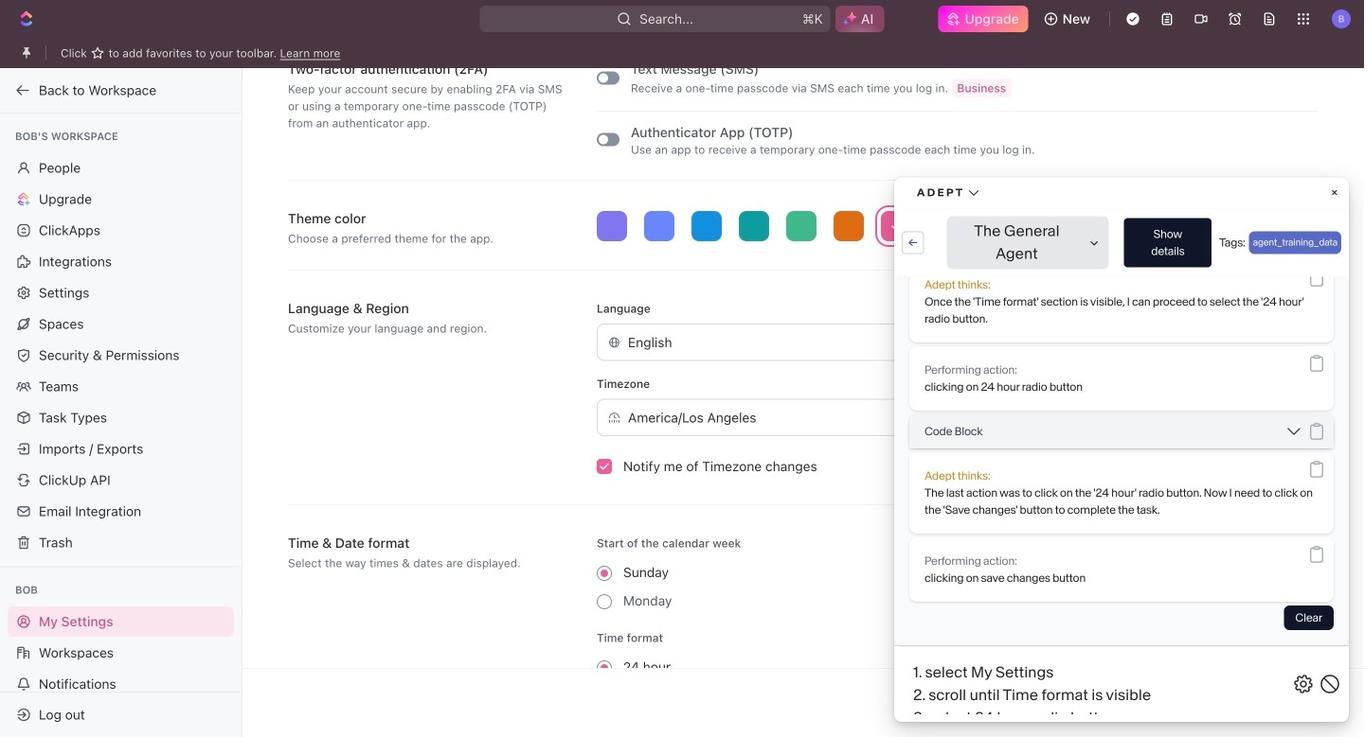 Task type: describe. For each thing, give the bounding box(es) containing it.
1 option from the left
[[597, 211, 627, 242]]

2 option from the left
[[644, 211, 674, 242]]

6 option from the left
[[834, 211, 864, 242]]

9 option from the left
[[976, 211, 1006, 242]]



Task type: locate. For each thing, give the bounding box(es) containing it.
7 option from the left
[[881, 211, 911, 242]]

5 option from the left
[[786, 211, 817, 242]]

10 option from the left
[[1023, 211, 1053, 242]]

list box
[[597, 211, 1319, 242]]

option
[[597, 211, 627, 242], [644, 211, 674, 242], [691, 211, 722, 242], [739, 211, 769, 242], [786, 211, 817, 242], [834, 211, 864, 242], [881, 211, 911, 242], [928, 211, 959, 242], [976, 211, 1006, 242], [1023, 211, 1053, 242]]

available on business plans or higher element
[[951, 79, 1012, 98]]

3 option from the left
[[691, 211, 722, 242]]

None text field
[[628, 325, 1284, 360], [628, 400, 1284, 436], [628, 325, 1284, 360], [628, 400, 1284, 436]]

4 option from the left
[[739, 211, 769, 242]]

None checkbox
[[597, 459, 612, 475]]

8 option from the left
[[928, 211, 959, 242]]



Task type: vqa. For each thing, say whether or not it's contained in the screenshot.
"List"
no



